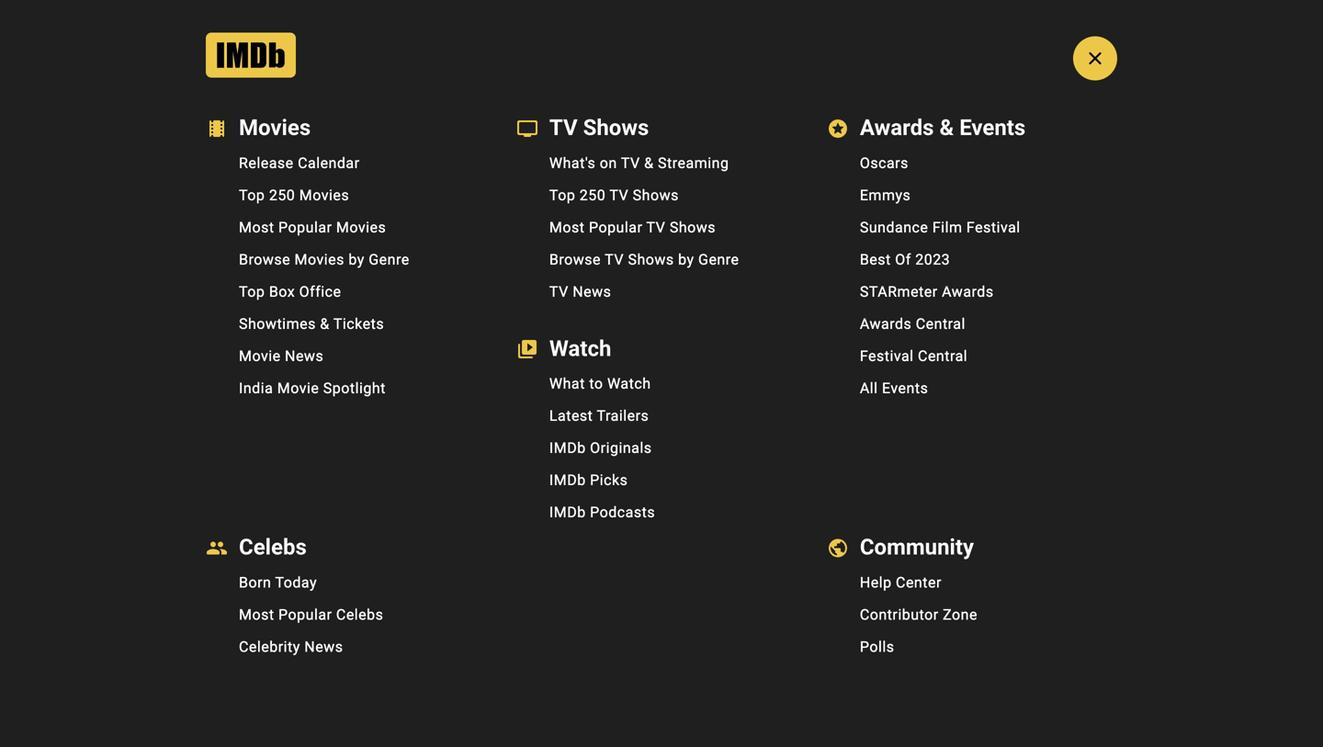 Task type: locate. For each thing, give the bounding box(es) containing it.
0 vertical spatial news
[[573, 283, 612, 300]]

top box office
[[239, 283, 341, 300]]

starmeter
[[860, 283, 938, 300]]

250
[[269, 186, 295, 204], [580, 186, 606, 204]]

movie news
[[239, 347, 324, 365]]

awards central link
[[812, 308, 1123, 340]]

0 horizontal spatial genre
[[369, 251, 410, 268]]

1 browse from the left
[[239, 251, 291, 268]]

all events link
[[812, 372, 1123, 404]]

0 horizontal spatial by
[[349, 251, 365, 268]]

shows
[[633, 186, 679, 204], [670, 219, 716, 236], [628, 251, 674, 268]]

shows for top 250 tv shows
[[633, 186, 679, 204]]

news down 'most popular celebs'
[[304, 638, 343, 656]]

top for top 250 tv shows
[[550, 186, 576, 204]]

1 horizontal spatial browse
[[550, 251, 601, 268]]

what to watch link
[[502, 368, 812, 400]]

festival up best of 2023 link
[[967, 219, 1021, 236]]

1 vertical spatial awards
[[860, 315, 912, 333]]

1 horizontal spatial festival
[[967, 219, 1021, 236]]

news
[[573, 283, 612, 300], [285, 347, 324, 365], [304, 638, 343, 656]]

most down the born
[[239, 606, 274, 623]]

1 horizontal spatial all
[[860, 379, 878, 397]]

1 vertical spatial movie
[[277, 379, 319, 397]]

help center link
[[812, 566, 1123, 599]]

best of 2023 link
[[812, 243, 1123, 276]]

most for most popular celebs
[[239, 606, 274, 623]]

1 vertical spatial news
[[285, 347, 324, 365]]

popular down today in the bottom left of the page
[[279, 606, 332, 623]]

0 horizontal spatial 250
[[269, 186, 295, 204]]

movies
[[299, 186, 349, 204], [336, 219, 386, 236], [295, 251, 345, 268]]

top down what's
[[550, 186, 576, 204]]

awards
[[942, 283, 994, 300], [860, 315, 912, 333]]

best of 2023
[[860, 251, 950, 268]]

menu containing what to watch
[[502, 368, 812, 529]]

all for all
[[258, 18, 274, 33]]

most popular celebs link
[[191, 599, 502, 631]]

arrow drop down image
[[274, 15, 296, 37]]

tv for 250
[[610, 186, 629, 204]]

browse up box
[[239, 251, 291, 268]]

showtimes & tickets link
[[191, 308, 502, 340]]

All search field
[[247, 11, 899, 40]]

what's on tv & streaming link
[[502, 147, 812, 179]]

1 horizontal spatial &
[[644, 154, 654, 172]]

shows down top 250 tv shows link
[[670, 219, 716, 236]]

2 vertical spatial imdb
[[550, 504, 586, 521]]

2023
[[916, 251, 950, 268]]

browse tv shows by genre
[[550, 251, 739, 268]]

most for most popular tv shows
[[550, 219, 585, 236]]

born
[[239, 574, 271, 591]]

1 horizontal spatial by
[[678, 251, 694, 268]]

1 250 from the left
[[269, 186, 295, 204]]

hit man image
[[887, 381, 968, 500]]

imdb for imdb podcasts
[[550, 504, 586, 521]]

polls
[[860, 638, 895, 656]]

what
[[550, 375, 585, 393]]

popular
[[279, 219, 332, 236], [589, 219, 643, 236], [279, 606, 332, 623]]

imdb podcasts
[[550, 504, 655, 521]]

genre down the most popular tv shows link
[[699, 251, 739, 268]]

tv down most popular tv shows
[[605, 251, 624, 268]]

1 horizontal spatial 250
[[580, 186, 606, 204]]

250 down the 'release'
[[269, 186, 295, 204]]

0 vertical spatial &
[[644, 154, 654, 172]]

most down top 250 movies
[[239, 219, 274, 236]]

menu button
[[151, 11, 240, 40]]

1 vertical spatial central
[[918, 347, 968, 365]]

top 250 tv shows
[[550, 186, 679, 204]]

how austin butler bonds at bootcamp element
[[81, 318, 861, 747]]

1 vertical spatial all
[[860, 379, 878, 397]]

shows down the most popular tv shows link
[[628, 251, 674, 268]]

all right menu
[[258, 18, 274, 33]]

all left events
[[860, 379, 878, 397]]

1 vertical spatial shows
[[670, 219, 716, 236]]

0 vertical spatial central
[[916, 315, 966, 333]]

0 horizontal spatial all
[[258, 18, 274, 33]]

imdb down imdb picks
[[550, 504, 586, 521]]

central down next
[[918, 347, 968, 365]]

top down the 'release'
[[239, 186, 265, 204]]

showtimes & tickets
[[239, 315, 384, 333]]

3 imdb from the top
[[550, 504, 586, 521]]

2 vertical spatial movies
[[295, 251, 345, 268]]

browse inside browse movies by genre link
[[239, 251, 291, 268]]

&
[[644, 154, 654, 172], [320, 315, 330, 333]]

browse movies by genre
[[239, 251, 410, 268]]

0 vertical spatial movie
[[239, 347, 281, 365]]

festival down "up"
[[860, 347, 914, 365]]

1 vertical spatial festival
[[860, 347, 914, 365]]

0 horizontal spatial browse
[[239, 251, 291, 268]]

browse
[[239, 251, 291, 268], [550, 251, 601, 268]]

latest trailers link
[[502, 400, 812, 432]]

browse inside browse tv shows by genre link
[[550, 251, 601, 268]]

by down the most popular movies link
[[349, 251, 365, 268]]

1 vertical spatial imdb
[[550, 472, 586, 489]]

popular down top 250 tv shows
[[589, 219, 643, 236]]

all
[[258, 18, 274, 33], [860, 379, 878, 397]]

avatar: the last airbender image
[[887, 653, 968, 747]]

awards central
[[860, 315, 966, 333]]

popular down top 250 movies
[[279, 219, 332, 236]]

1 horizontal spatial genre
[[699, 251, 739, 268]]

2 250 from the left
[[580, 186, 606, 204]]

movies down 'top 250 movies' link
[[336, 219, 386, 236]]

genre up 'top box office' link at the top of page
[[369, 251, 410, 268]]

all for all events
[[860, 379, 878, 397]]

news for celebrity news
[[304, 638, 343, 656]]

2 vertical spatial news
[[304, 638, 343, 656]]

masters of the air image
[[96, 597, 247, 747], [96, 597, 247, 747]]

watchlist
[[1035, 18, 1091, 33]]

2 imdb from the top
[[550, 472, 586, 489]]

0 vertical spatial imdb
[[550, 439, 586, 457]]

browse tv shows by genre link
[[502, 243, 812, 276]]

& up top 250 tv shows link
[[644, 154, 654, 172]]

1 vertical spatial movies
[[336, 219, 386, 236]]

menu containing what's on tv & streaming
[[502, 147, 812, 308]]

& down office
[[320, 315, 330, 333]]

emmys
[[860, 186, 911, 204]]

most for most popular movies
[[239, 219, 274, 236]]

2 genre from the left
[[699, 251, 739, 268]]

by down the most popular tv shows link
[[678, 251, 694, 268]]

tv right "on"
[[621, 154, 640, 172]]

all inside all events link
[[860, 379, 878, 397]]

0 vertical spatial awards
[[942, 283, 994, 300]]

calendar
[[298, 154, 360, 172]]

popular for movies
[[279, 219, 332, 236]]

tv down top 250 tv shows link
[[647, 219, 666, 236]]

browse up "tv news"
[[550, 251, 601, 268]]

all inside 'all' button
[[258, 18, 274, 33]]

top left box
[[239, 283, 265, 300]]

movie down movie news
[[277, 379, 319, 397]]

by
[[349, 251, 365, 268], [678, 251, 694, 268]]

0 horizontal spatial festival
[[860, 347, 914, 365]]

starmeter awards link
[[812, 276, 1123, 308]]

popular for tv
[[589, 219, 643, 236]]

what's on tv & streaming
[[550, 154, 729, 172]]

imdb down latest at the left of the page
[[550, 439, 586, 457]]

250 down "on"
[[580, 186, 606, 204]]

1 imdb from the top
[[550, 439, 586, 457]]

0 vertical spatial movies
[[299, 186, 349, 204]]

awards down starmeter
[[860, 315, 912, 333]]

news down browse tv shows by genre
[[573, 283, 612, 300]]

genre
[[369, 251, 410, 268], [699, 251, 739, 268]]

most
[[239, 219, 274, 236], [550, 219, 585, 236], [239, 606, 274, 623]]

polls link
[[812, 631, 1123, 663]]

2 vertical spatial shows
[[628, 251, 674, 268]]

menu
[[191, 147, 502, 404], [502, 147, 812, 308], [812, 147, 1123, 404], [502, 368, 812, 529], [191, 566, 502, 663], [812, 566, 1123, 663]]

most down top 250 tv shows
[[550, 219, 585, 236]]

browse movies by genre link
[[191, 243, 502, 276]]

movie up india at left bottom
[[239, 347, 281, 365]]

release calendar
[[239, 154, 360, 172]]

2 browse from the left
[[550, 251, 601, 268]]

watch
[[608, 375, 651, 393]]

originals
[[590, 439, 652, 457]]

tv down "on"
[[610, 186, 629, 204]]

spotlight
[[323, 379, 386, 397]]

movies down calendar
[[299, 186, 349, 204]]

news down showtimes & tickets
[[285, 347, 324, 365]]

up next
[[872, 322, 936, 343]]

central down starmeter awards
[[916, 315, 966, 333]]

browse for news
[[550, 251, 601, 268]]

0 vertical spatial shows
[[633, 186, 679, 204]]

browse for box
[[239, 251, 291, 268]]

0 vertical spatial all
[[258, 18, 274, 33]]

0 horizontal spatial &
[[320, 315, 330, 333]]

top
[[239, 186, 265, 204], [550, 186, 576, 204], [239, 283, 265, 300]]

sundance film festival
[[860, 219, 1021, 236]]

imdb picks
[[550, 472, 628, 489]]

movies up office
[[295, 251, 345, 268]]

contributor
[[860, 606, 939, 623]]

shows up the most popular tv shows link
[[633, 186, 679, 204]]

film
[[933, 219, 963, 236]]

awards up the awards central link
[[942, 283, 994, 300]]

group
[[81, 318, 861, 747], [96, 597, 247, 747]]

india movie spotlight link
[[191, 372, 502, 404]]

movies for most popular movies
[[336, 219, 386, 236]]

tickets
[[334, 315, 384, 333]]

tv
[[621, 154, 640, 172], [610, 186, 629, 204], [647, 219, 666, 236], [605, 251, 624, 268], [550, 283, 569, 300]]

imdb left picks
[[550, 472, 586, 489]]



Task type: vqa. For each thing, say whether or not it's contained in the screenshot.
bottom 2h
no



Task type: describe. For each thing, give the bounding box(es) containing it.
top for top box office
[[239, 283, 265, 300]]

news for tv news
[[573, 283, 612, 300]]

menu containing born today
[[191, 566, 502, 663]]

what to watch
[[550, 375, 651, 393]]

born today
[[239, 574, 317, 591]]

250 for tv
[[580, 186, 606, 204]]

central for festival central
[[918, 347, 968, 365]]

shows for most popular tv shows
[[670, 219, 716, 236]]

imdb for imdb originals
[[550, 439, 586, 457]]

festival central
[[860, 347, 968, 365]]

most popular tv shows link
[[502, 211, 812, 243]]

top for top 250 movies
[[239, 186, 265, 204]]

oscars link
[[812, 147, 1123, 179]]

1 genre from the left
[[369, 251, 410, 268]]

celebrity news link
[[191, 631, 502, 663]]

watchlist button
[[1000, 9, 1106, 42]]

ripley image
[[887, 517, 968, 636]]

celebs
[[336, 606, 384, 623]]

contributor zone
[[860, 606, 978, 623]]

250 for movies
[[269, 186, 295, 204]]

tv for popular
[[647, 219, 666, 236]]

india movie spotlight
[[239, 379, 386, 397]]

up
[[872, 322, 895, 343]]

today
[[275, 574, 317, 591]]

next
[[900, 322, 936, 343]]

imdb picks link
[[502, 464, 812, 496]]

office
[[299, 283, 341, 300]]

podcasts
[[590, 504, 655, 521]]

born today link
[[191, 566, 502, 599]]

central for awards central
[[916, 315, 966, 333]]

festival central link
[[812, 340, 1123, 372]]

of
[[895, 251, 912, 268]]

on
[[600, 154, 617, 172]]

all events
[[860, 379, 929, 397]]

top 250 movies
[[239, 186, 349, 204]]

0 vertical spatial festival
[[967, 219, 1021, 236]]

release calendar link
[[191, 147, 502, 179]]

news for movie news
[[285, 347, 324, 365]]

events
[[882, 379, 929, 397]]

most popular celebs
[[239, 606, 384, 623]]

movie news link
[[191, 340, 502, 372]]

celebrity
[[239, 638, 300, 656]]

1 horizontal spatial awards
[[942, 283, 994, 300]]

imdb originals
[[550, 439, 652, 457]]

emmys link
[[812, 179, 1123, 211]]

menu
[[191, 18, 225, 33]]

to
[[589, 375, 603, 393]]

box
[[269, 283, 295, 300]]

menu containing release calendar
[[191, 147, 502, 404]]

most popular tv shows
[[550, 219, 716, 236]]

menu containing help center
[[812, 566, 1123, 663]]

what's
[[550, 154, 596, 172]]

top 250 tv shows link
[[502, 179, 812, 211]]

menu containing oscars
[[812, 147, 1123, 404]]

how austin butler bonds at bootcamp image
[[81, 318, 861, 747]]

most popular movies link
[[191, 211, 502, 243]]

sundance film festival link
[[812, 211, 1123, 243]]

1 by from the left
[[349, 251, 365, 268]]

india
[[239, 379, 273, 397]]

imdb for imdb picks
[[550, 472, 586, 489]]

all button
[[247, 11, 301, 40]]

picks
[[590, 472, 628, 489]]

most popular movies
[[239, 219, 386, 236]]

center
[[896, 574, 942, 591]]

0 horizontal spatial awards
[[860, 315, 912, 333]]

2 by from the left
[[678, 251, 694, 268]]

contributor zone link
[[812, 599, 1123, 631]]

tv for on
[[621, 154, 640, 172]]

top box office link
[[191, 276, 502, 308]]

best
[[860, 251, 891, 268]]

top 250 movies link
[[191, 179, 502, 211]]

tv news link
[[502, 276, 812, 308]]

zone
[[943, 606, 978, 623]]

imdb podcasts link
[[502, 496, 812, 529]]

streaming
[[658, 154, 729, 172]]

1 vertical spatial &
[[320, 315, 330, 333]]

showtimes
[[239, 315, 316, 333]]

latest trailers
[[550, 407, 649, 425]]

tv down browse tv shows by genre
[[550, 283, 569, 300]]

help
[[860, 574, 892, 591]]

tv news
[[550, 283, 612, 300]]

close navigation drawer image
[[1085, 47, 1107, 69]]

help center
[[860, 574, 942, 591]]

sundance
[[860, 219, 929, 236]]

release
[[239, 154, 294, 172]]

oscars
[[860, 154, 909, 172]]

imdb originals link
[[502, 432, 812, 464]]

starmeter awards
[[860, 283, 994, 300]]

movies for top 250 movies
[[299, 186, 349, 204]]

celebrity news
[[239, 638, 343, 656]]

latest
[[550, 407, 593, 425]]



